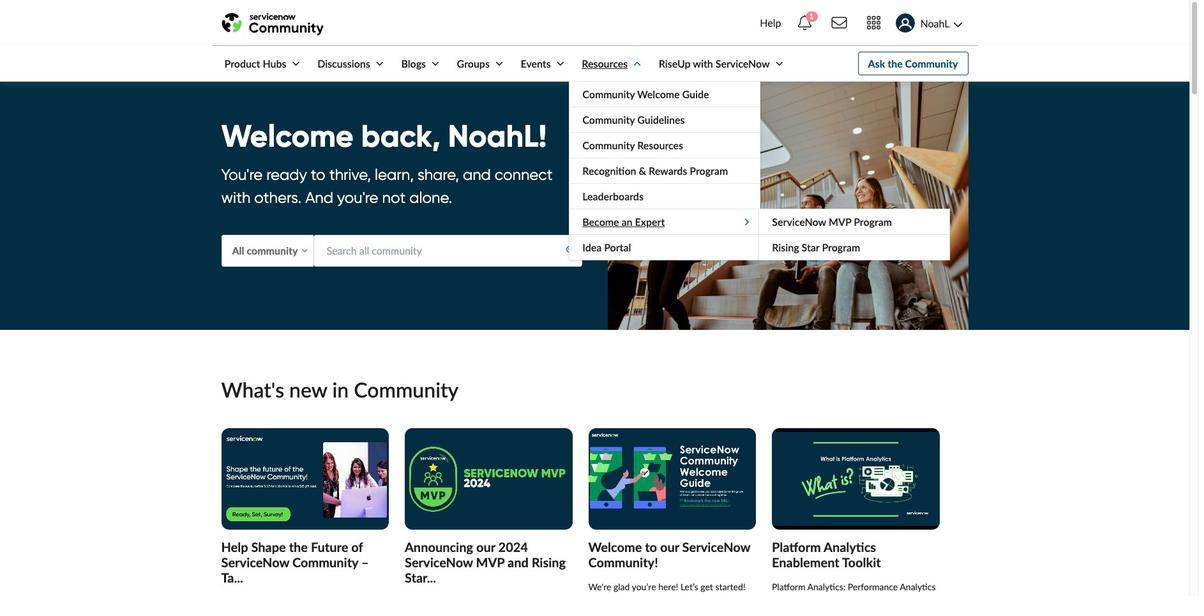 Task type: vqa. For each thing, say whether or not it's contained in the screenshot.
Star...
yes



Task type: locate. For each thing, give the bounding box(es) containing it.
new
[[289, 378, 327, 403]]

ta...
[[221, 570, 243, 586]]

Search text field
[[313, 235, 582, 267]]

welcome inside the 'welcome to our servicenow community!'
[[589, 540, 642, 555]]

announcing our 2024 servicenow mvp and rising star awardees image
[[405, 428, 573, 530]]

the inside help shape the future of servicenow community – ta...
[[289, 540, 308, 555]]

help inside help shape the future of servicenow community – ta...
[[221, 540, 248, 555]]

the right ask
[[888, 57, 903, 70]]

platform
[[772, 540, 821, 555], [772, 582, 806, 593]]

not
[[382, 189, 406, 207]]

help up ta...
[[221, 540, 248, 555]]

program up rising star program 'link'
[[854, 216, 892, 228]]

groups
[[457, 57, 490, 70]]

noahl!
[[448, 117, 547, 156]]

welcome up the glad
[[589, 540, 642, 555]]

with inside the you're ready to thrive, learn, share, and connect with others. and you're not alone.
[[221, 189, 251, 207]]

2024
[[499, 540, 528, 555]]

servicenow inside help shape the future of servicenow community – ta...
[[221, 555, 289, 570]]

None submit
[[562, 242, 582, 260]]

0 vertical spatial the
[[888, 57, 903, 70]]

help left the 1
[[760, 17, 781, 29]]

community inside help shape the future of servicenow community – ta...
[[293, 555, 358, 570]]

program right rewards on the right top
[[690, 165, 728, 177]]

menu
[[569, 81, 951, 261], [759, 209, 951, 261]]

back,
[[361, 117, 441, 156]]

0 vertical spatial to
[[311, 166, 325, 184]]

guidelines
[[638, 114, 685, 126]]

0 vertical spatial rising
[[772, 241, 799, 254]]

1 horizontal spatial and
[[508, 555, 529, 570]]

1 vertical spatial help
[[221, 540, 248, 555]]

1 horizontal spatial mvp
[[829, 216, 852, 228]]

noahl
[[921, 17, 950, 29]]

analytics
[[824, 540, 876, 555], [900, 582, 936, 593]]

program
[[690, 165, 728, 177], [854, 216, 892, 228], [822, 241, 860, 254]]

mvp
[[829, 216, 852, 228], [476, 555, 505, 570]]

1 vertical spatial to
[[645, 540, 657, 555]]

0 horizontal spatial help
[[221, 540, 248, 555]]

and
[[463, 166, 491, 184], [508, 555, 529, 570]]

welcome
[[637, 88, 680, 100], [221, 117, 354, 156], [589, 540, 642, 555]]

1 vertical spatial platform
[[772, 582, 806, 593]]

the
[[888, 57, 903, 70], [289, 540, 308, 555]]

program for servicenow mvp program
[[854, 216, 892, 228]]

star...
[[405, 570, 436, 586]]

to
[[311, 166, 325, 184], [645, 540, 657, 555]]

help
[[760, 17, 781, 29], [221, 540, 248, 555]]

hubs
[[263, 57, 286, 70]]

0 horizontal spatial with
[[221, 189, 251, 207]]

1 horizontal spatial the
[[888, 57, 903, 70]]

help for help
[[760, 17, 781, 29]]

community!
[[589, 555, 658, 570]]

analytics right performance
[[900, 582, 936, 593]]

servicenow inside riseup with servicenow link
[[716, 57, 770, 70]]

enablement
[[772, 555, 840, 570]]

menu containing community welcome guide
[[569, 81, 951, 261]]

idea
[[583, 241, 602, 254]]

0 vertical spatial help
[[760, 17, 781, 29]]

0 vertical spatial platform
[[772, 540, 821, 555]]

our inside the 'welcome to our servicenow community!'
[[660, 540, 679, 555]]

1 vertical spatial analytics
[[900, 582, 936, 593]]

community guidelines link
[[570, 107, 760, 132]]

1 horizontal spatial with
[[693, 57, 713, 70]]

to up and
[[311, 166, 325, 184]]

1 horizontal spatial rising
[[772, 241, 799, 254]]

platform for platform analytics: performance analytics
[[772, 582, 806, 593]]

2 our from the left
[[660, 540, 679, 555]]

and inside the you're ready to thrive, learn, share, and connect with others. and you're not alone.
[[463, 166, 491, 184]]

1 platform from the top
[[772, 540, 821, 555]]

events
[[521, 57, 551, 70]]

servicenow mvp program link
[[760, 209, 950, 234]]

rising right 2024
[[532, 555, 566, 570]]

1 our from the left
[[476, 540, 495, 555]]

0 horizontal spatial analytics
[[824, 540, 876, 555]]

platform up analytics:
[[772, 540, 821, 555]]

learn,
[[375, 166, 414, 184]]

0 horizontal spatial our
[[476, 540, 495, 555]]

community inside community welcome guide link
[[583, 88, 635, 100]]

2 vertical spatial program
[[822, 241, 860, 254]]

mvp inside announcing our 2024 servicenow mvp and rising star...
[[476, 555, 505, 570]]

in
[[332, 378, 349, 403]]

to inside the you're ready to thrive, learn, share, and connect with others. and you're not alone.
[[311, 166, 325, 184]]

help link
[[756, 5, 785, 41]]

0 vertical spatial and
[[463, 166, 491, 184]]

1 vertical spatial the
[[289, 540, 308, 555]]

idea portal link
[[570, 235, 760, 260]]

recognition & rewards program
[[583, 165, 728, 177]]

rising inside rising star program 'link'
[[772, 241, 799, 254]]

menu for riseup with servicenow
[[569, 81, 951, 261]]

1 vertical spatial welcome
[[221, 117, 354, 156]]

2 platform from the top
[[772, 582, 806, 593]]

program inside 'link'
[[822, 241, 860, 254]]

events link
[[508, 46, 567, 81]]

menu inside menu
[[759, 209, 951, 261]]

the right shape
[[289, 540, 308, 555]]

product hubs
[[224, 57, 286, 70]]

our left 2024
[[476, 540, 495, 555]]

servicenow
[[716, 57, 770, 70], [772, 216, 826, 228], [682, 540, 751, 555], [221, 555, 289, 570], [405, 555, 473, 570]]

with right riseup
[[693, 57, 713, 70]]

leaderboards
[[583, 190, 644, 202]]

analytics:
[[808, 582, 846, 593]]

mvp right announcing on the bottom left of the page
[[476, 555, 505, 570]]

guide
[[682, 88, 709, 100]]

1 vertical spatial mvp
[[476, 555, 505, 570]]

platform inside platform analytics enablement toolkit
[[772, 540, 821, 555]]

platform down enablement
[[772, 582, 806, 593]]

menu bar
[[212, 46, 951, 261]]

our up here!
[[660, 540, 679, 555]]

1 vertical spatial with
[[221, 189, 251, 207]]

product
[[224, 57, 260, 70]]

1 vertical spatial rising
[[532, 555, 566, 570]]

0 horizontal spatial the
[[289, 540, 308, 555]]

1 horizontal spatial help
[[760, 17, 781, 29]]

resources down guidelines
[[638, 139, 683, 151]]

and
[[305, 189, 333, 207]]

rising left star
[[772, 241, 799, 254]]

riseup
[[659, 57, 691, 70]]

0 horizontal spatial resources
[[582, 57, 628, 70]]

the inside ask the community link
[[888, 57, 903, 70]]

0 horizontal spatial rising
[[532, 555, 566, 570]]

to up you're
[[645, 540, 657, 555]]

0 vertical spatial welcome
[[637, 88, 680, 100]]

you're
[[337, 189, 378, 207]]

resources up community welcome guide
[[582, 57, 628, 70]]

welcome inside menu
[[637, 88, 680, 100]]

welcome up ready
[[221, 117, 354, 156]]

1 horizontal spatial to
[[645, 540, 657, 555]]

1 vertical spatial program
[[854, 216, 892, 228]]

analytics up platform analytics: performance analytics
[[824, 540, 876, 555]]

toolkit
[[842, 555, 881, 570]]

0 horizontal spatial and
[[463, 166, 491, 184]]

menu containing servicenow mvp program
[[759, 209, 951, 261]]

program for rising star program
[[822, 241, 860, 254]]

with down you're
[[221, 189, 251, 207]]

1
[[810, 11, 814, 21]]

2 vertical spatial welcome
[[589, 540, 642, 555]]

0 horizontal spatial mvp
[[476, 555, 505, 570]]

blogs
[[401, 57, 426, 70]]

1 horizontal spatial our
[[660, 540, 679, 555]]

ready
[[266, 166, 307, 184]]

1 vertical spatial resources
[[638, 139, 683, 151]]

servicenow inside announcing our 2024 servicenow mvp and rising star...
[[405, 555, 473, 570]]

0 vertical spatial program
[[690, 165, 728, 177]]

to inside the 'welcome to our servicenow community!'
[[645, 540, 657, 555]]

help shape the future of servicenow community – ta...
[[221, 540, 369, 586]]

welcome up guidelines
[[637, 88, 680, 100]]

&
[[639, 165, 646, 177]]

0 vertical spatial analytics
[[824, 540, 876, 555]]

rising
[[772, 241, 799, 254], [532, 555, 566, 570]]

mvp up rising star program 'link'
[[829, 216, 852, 228]]

0 horizontal spatial to
[[311, 166, 325, 184]]

discussions link
[[305, 46, 386, 81]]

community guidelines
[[583, 114, 685, 126]]

0 vertical spatial mvp
[[829, 216, 852, 228]]

become an expert link
[[570, 209, 760, 234]]

platform inside platform analytics: performance analytics
[[772, 582, 806, 593]]

platform analytics enablement toolkit link
[[772, 540, 881, 570]]

1 vertical spatial and
[[508, 555, 529, 570]]

1 horizontal spatial analytics
[[900, 582, 936, 593]]

program down servicenow mvp program
[[822, 241, 860, 254]]

platform for platform analytics enablement toolkit
[[772, 540, 821, 555]]

with
[[693, 57, 713, 70], [221, 189, 251, 207]]

and inside announcing our 2024 servicenow mvp and rising star...
[[508, 555, 529, 570]]

recognition & rewards program link
[[570, 158, 760, 183]]



Task type: describe. For each thing, give the bounding box(es) containing it.
0 vertical spatial with
[[693, 57, 713, 70]]

1 horizontal spatial resources
[[638, 139, 683, 151]]

welcome to our servicenow community!
[[589, 540, 751, 570]]

platform analytics enablement toolkit
[[772, 540, 881, 570]]

welcome for welcome back, noahl!
[[221, 117, 354, 156]]

rising star program link
[[760, 235, 950, 260]]

noahl button
[[891, 5, 969, 41]]

glad
[[614, 582, 630, 593]]

an
[[622, 216, 633, 228]]

rising inside announcing our 2024 servicenow mvp and rising star...
[[532, 555, 566, 570]]

here!
[[659, 582, 678, 593]]

community welcome guide
[[583, 88, 709, 100]]

shape
[[251, 540, 286, 555]]

you're
[[221, 166, 263, 184]]

expert
[[635, 216, 665, 228]]

share,
[[418, 166, 459, 184]]

–
[[362, 555, 369, 570]]

of
[[351, 540, 363, 555]]

recognition
[[583, 165, 636, 177]]

become an expert
[[583, 216, 665, 228]]

ask
[[868, 57, 885, 70]]

connect
[[495, 166, 553, 184]]

others.
[[254, 189, 302, 207]]

groups link
[[444, 46, 506, 81]]

we're glad you're here! let's get started!
[[589, 582, 746, 597]]

mvp inside "menu bar"
[[829, 216, 852, 228]]

analytics inside platform analytics: performance analytics
[[900, 582, 936, 593]]

resources link
[[569, 46, 644, 81]]

noahl image
[[896, 14, 915, 33]]

product hubs link
[[212, 46, 302, 81]]

let's
[[681, 582, 699, 593]]

community inside community resources link
[[583, 139, 635, 151]]

what's new in community
[[221, 378, 459, 403]]

you're
[[632, 582, 656, 593]]

alone.
[[410, 189, 452, 207]]

ask the community link
[[858, 52, 969, 75]]

star
[[802, 241, 820, 254]]

servicenow inside servicenow mvp program link
[[772, 216, 826, 228]]

announcing our 2024 servicenow mvp and rising star... link
[[405, 540, 566, 586]]

blogs link
[[389, 46, 442, 81]]

announcing our 2024 servicenow mvp and rising star...
[[405, 540, 566, 586]]

welcome for welcome to our servicenow community!
[[589, 540, 642, 555]]

platform analytics enablement toolkit image
[[772, 428, 940, 530]]

servicenow inside the 'welcome to our servicenow community!'
[[682, 540, 751, 555]]

welcome to our servicenow community! link
[[589, 540, 751, 570]]

servicenow mvp program
[[772, 216, 892, 228]]

leaderboards link
[[570, 184, 760, 209]]

community resources
[[583, 139, 683, 151]]

discussions
[[318, 57, 370, 70]]

we're
[[589, 582, 611, 593]]

our inside announcing our 2024 servicenow mvp and rising star...
[[476, 540, 495, 555]]

you're ready to thrive, learn, share, and connect with others. and you're not alone.
[[221, 166, 553, 207]]

performance
[[848, 582, 898, 593]]

idea portal
[[583, 241, 631, 254]]

portal
[[604, 241, 631, 254]]

help for help shape the future of servicenow community – ta...
[[221, 540, 248, 555]]

what's
[[221, 378, 284, 403]]

community inside community guidelines link
[[583, 114, 635, 126]]

welcome to our servicenow community! image
[[589, 428, 756, 530]]

started!
[[716, 582, 746, 593]]

rewards
[[649, 165, 687, 177]]

become
[[583, 216, 619, 228]]

welcome back, noahl!
[[221, 117, 547, 156]]

announcing
[[405, 540, 473, 555]]

future
[[311, 540, 348, 555]]

help shape the future of servicenow community – ta... link
[[221, 540, 369, 586]]

help shape the future of servicenow community – take our survey! image
[[221, 428, 389, 530]]

rising star program
[[772, 241, 860, 254]]

community resources link
[[570, 133, 760, 158]]

0 vertical spatial resources
[[582, 57, 628, 70]]

thrive,
[[329, 166, 371, 184]]

analytics inside platform analytics enablement toolkit
[[824, 540, 876, 555]]

riseup with servicenow
[[659, 57, 770, 70]]

ask the community
[[868, 57, 958, 70]]

community welcome guide link
[[570, 82, 760, 107]]

menu bar containing product hubs
[[212, 46, 951, 261]]

riseup with servicenow link
[[646, 46, 786, 81]]

menu for idea portal
[[759, 209, 951, 261]]

get
[[701, 582, 713, 593]]

platform analytics: performance analytics
[[772, 582, 936, 597]]



